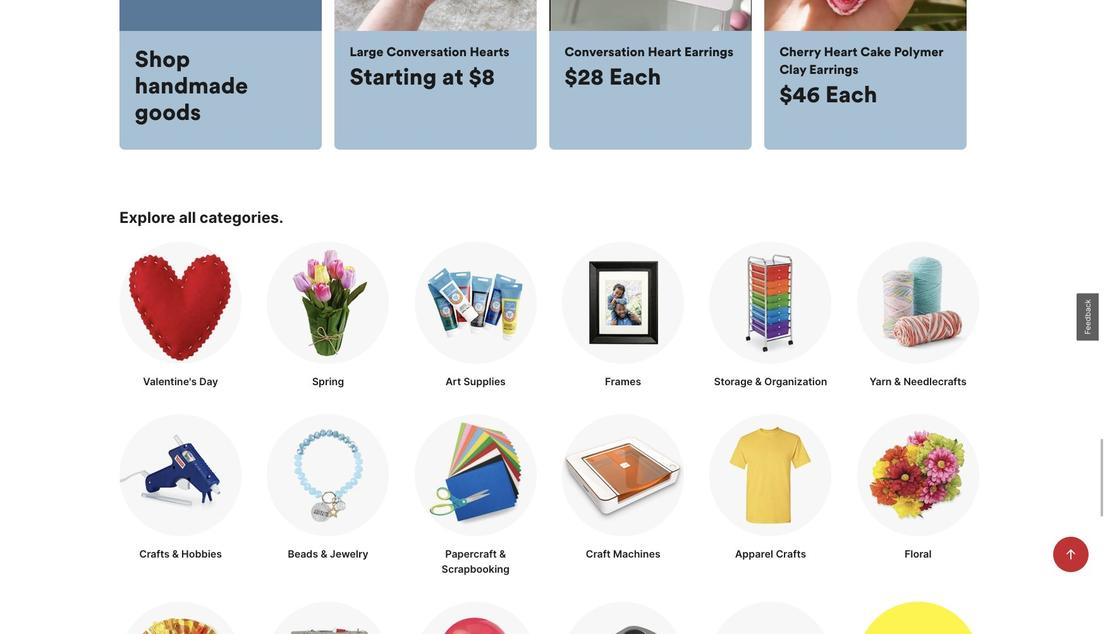 Task type: describe. For each thing, give the bounding box(es) containing it.
frames link
[[562, 241, 684, 388]]

craft
[[586, 547, 611, 559]]

yarn & needlecrafts
[[870, 374, 967, 387]]

each inside cherry heart cake polymer clay earrings $46 each
[[825, 79, 877, 107]]

categories.
[[200, 207, 283, 226]]

$8
[[469, 62, 495, 90]]

apparel crafts link
[[710, 413, 832, 576]]

storage & organization link
[[710, 241, 832, 388]]

default image image for $28 each
[[549, 0, 752, 30]]

each inside conversation heart earrings $28 each
[[609, 62, 661, 90]]

blue bead bracelet with silver charms image
[[267, 413, 389, 535]]

floral link
[[857, 413, 979, 576]]

clay
[[780, 61, 806, 76]]

storage
[[714, 374, 753, 387]]

paper lion craft image
[[120, 601, 242, 635]]

beads & jewelry link
[[267, 413, 389, 576]]

blue glue gun image
[[120, 413, 242, 535]]

conversation heart earrings $28 each
[[565, 43, 734, 90]]

& for yarn
[[894, 374, 901, 387]]

default image image for $46 each
[[764, 0, 967, 30]]

spring
[[312, 374, 344, 387]]

beads & jewelry
[[288, 547, 368, 559]]

valentine's
[[143, 374, 197, 387]]

three skeins of assorted yarn image
[[857, 241, 979, 363]]

default image image for starting at $8
[[334, 0, 537, 30]]

the word clearance in black letters on yellow background image
[[857, 601, 979, 635]]

hobbies
[[181, 547, 222, 559]]

six paint tubes in primary colors image
[[415, 241, 537, 363]]

handmade
[[135, 71, 248, 98]]

1 default image image from the left
[[119, 0, 322, 30]]

storage & organization
[[714, 374, 827, 387]]

frames
[[605, 374, 641, 387]]

large
[[350, 43, 384, 59]]

yarn & needlecrafts link
[[857, 241, 979, 388]]

heart for clay
[[824, 43, 858, 59]]

muffin tin image
[[562, 601, 684, 635]]

shop handmade goods link
[[119, 0, 322, 148]]

needlecrafts
[[904, 374, 967, 387]]

fanned paper in assorted colors with scissors image
[[415, 413, 537, 535]]

yellow t-shirt image
[[710, 413, 832, 535]]

valentine's day
[[143, 374, 218, 387]]

shop
[[135, 44, 190, 72]]

explore
[[119, 207, 175, 226]]

red fabric heart with white stitches image
[[120, 241, 242, 363]]

black picture frame image
[[562, 241, 684, 363]]

polymer
[[894, 43, 943, 59]]

goods
[[135, 97, 201, 125]]

art supplies link
[[415, 241, 537, 388]]

2 crafts from the left
[[776, 547, 806, 559]]

large conversation hearts starting at $8
[[350, 43, 510, 90]]

purple and yellow tulips image
[[267, 241, 389, 363]]

$46
[[780, 79, 820, 107]]

papercraft & scrapbooking link
[[415, 413, 537, 576]]

valentine's day link
[[119, 241, 242, 388]]

day
[[199, 374, 218, 387]]

& for beads
[[321, 547, 327, 559]]

conversation inside conversation heart earrings $28 each
[[565, 43, 645, 59]]



Task type: vqa. For each thing, say whether or not it's contained in the screenshot.
'Holidays' associated with 70% Off* Custom Framing
no



Task type: locate. For each thing, give the bounding box(es) containing it.
craft machines
[[586, 547, 661, 559]]

earrings inside conversation heart earrings $28 each
[[684, 43, 734, 59]]

&
[[755, 374, 762, 387], [894, 374, 901, 387], [172, 547, 179, 559], [321, 547, 327, 559], [499, 547, 506, 559]]

starting
[[350, 62, 437, 90]]

hearts
[[470, 43, 510, 59]]

4 default image image from the left
[[764, 0, 967, 30]]

conversation inside large conversation hearts starting at $8
[[387, 43, 467, 59]]

2 conversation from the left
[[565, 43, 645, 59]]

cherry heart cake polymer clay earrings $46 each
[[780, 43, 943, 107]]

1 horizontal spatial crafts
[[776, 547, 806, 559]]

black plaid coir welcome mat image
[[710, 601, 832, 635]]

& right yarn
[[894, 374, 901, 387]]

craft machines link
[[562, 413, 684, 576]]

0 vertical spatial earrings
[[684, 43, 734, 59]]

art supplies
[[446, 374, 506, 387]]

& right beads
[[321, 547, 327, 559]]

heart
[[648, 43, 682, 59], [824, 43, 858, 59]]

conversation
[[387, 43, 467, 59], [565, 43, 645, 59]]

machines
[[613, 547, 661, 559]]

1 horizontal spatial earrings
[[809, 61, 859, 76]]

beads
[[288, 547, 318, 559]]

explore all categories.
[[119, 207, 283, 226]]

1 crafts from the left
[[139, 547, 170, 559]]

& for storage
[[755, 374, 762, 387]]

1 horizontal spatial heart
[[824, 43, 858, 59]]

crafts
[[139, 547, 170, 559], [776, 547, 806, 559]]

each right $28
[[609, 62, 661, 90]]

papercraft & scrapbooking
[[442, 547, 510, 575]]

scrapbooking
[[442, 562, 510, 575]]

0 horizontal spatial crafts
[[139, 547, 170, 559]]

& up scrapbooking
[[499, 547, 506, 559]]

sewing machine image
[[267, 601, 389, 635]]

art
[[446, 374, 461, 387]]

0 horizontal spatial conversation
[[387, 43, 467, 59]]

2 heart from the left
[[824, 43, 858, 59]]

organization
[[764, 374, 827, 387]]

faux flowers in red, yellow, pink and green image
[[857, 413, 979, 535]]

earrings inside cherry heart cake polymer clay earrings $46 each
[[809, 61, 859, 76]]

heart inside conversation heart earrings $28 each
[[648, 43, 682, 59]]

1 vertical spatial earrings
[[809, 61, 859, 76]]

glowforge aura machine image
[[562, 413, 684, 535]]

all
[[179, 207, 196, 226]]

heart for each
[[648, 43, 682, 59]]

cake
[[861, 43, 891, 59]]

jewelry
[[330, 547, 368, 559]]

apparel
[[735, 547, 773, 559]]

conversation up 'at'
[[387, 43, 467, 59]]

2 default image image from the left
[[334, 0, 537, 30]]

each
[[609, 62, 661, 90], [825, 79, 877, 107]]

floral
[[905, 547, 932, 559]]

$28
[[565, 62, 604, 90]]

crafts & hobbies
[[139, 547, 222, 559]]

yarn
[[870, 374, 892, 387]]

crafts & hobbies link
[[119, 413, 242, 576]]

1 horizontal spatial each
[[825, 79, 877, 107]]

& left hobbies
[[172, 547, 179, 559]]

supplies
[[464, 374, 506, 387]]

each down cake
[[825, 79, 877, 107]]

rainbow rolling cart with drawers image
[[710, 241, 832, 363]]

3 default image image from the left
[[549, 0, 752, 30]]

earrings
[[684, 43, 734, 59], [809, 61, 859, 76]]

crafts left hobbies
[[139, 547, 170, 559]]

apparel crafts
[[735, 547, 806, 559]]

cherry
[[780, 43, 821, 59]]

& right storage
[[755, 374, 762, 387]]

default image image
[[119, 0, 322, 30], [334, 0, 537, 30], [549, 0, 752, 30], [764, 0, 967, 30]]

& inside 'papercraft & scrapbooking'
[[499, 547, 506, 559]]

1 horizontal spatial conversation
[[565, 43, 645, 59]]

0 horizontal spatial each
[[609, 62, 661, 90]]

conversation up $28
[[565, 43, 645, 59]]

0 horizontal spatial earrings
[[684, 43, 734, 59]]

& for papercraft
[[499, 547, 506, 559]]

at
[[442, 62, 464, 90]]

0 horizontal spatial heart
[[648, 43, 682, 59]]

red balloon image
[[415, 601, 537, 635]]

spring link
[[267, 241, 389, 388]]

1 conversation from the left
[[387, 43, 467, 59]]

papercraft
[[445, 547, 497, 559]]

heart inside cherry heart cake polymer clay earrings $46 each
[[824, 43, 858, 59]]

& for crafts
[[172, 547, 179, 559]]

crafts right apparel
[[776, 547, 806, 559]]

1 heart from the left
[[648, 43, 682, 59]]

shop handmade goods
[[135, 44, 248, 125]]



